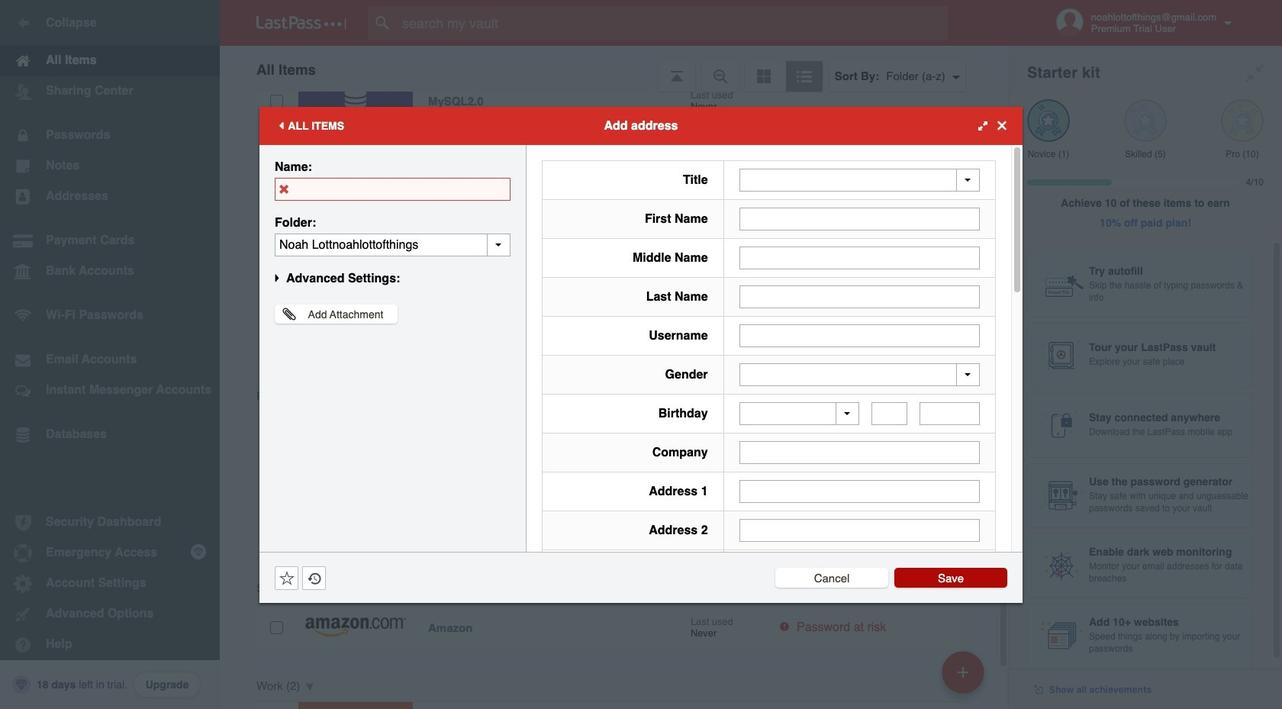 Task type: describe. For each thing, give the bounding box(es) containing it.
main navigation navigation
[[0, 0, 220, 709]]

vault options navigation
[[220, 46, 1009, 92]]

Search search field
[[368, 6, 978, 40]]

new item navigation
[[937, 647, 994, 709]]

new item image
[[958, 667, 969, 677]]



Task type: vqa. For each thing, say whether or not it's contained in the screenshot.
password field
no



Task type: locate. For each thing, give the bounding box(es) containing it.
search my vault text field
[[368, 6, 978, 40]]

None text field
[[275, 177, 511, 200], [872, 402, 908, 425], [920, 402, 980, 425], [739, 480, 980, 503], [739, 519, 980, 542], [275, 177, 511, 200], [872, 402, 908, 425], [920, 402, 980, 425], [739, 480, 980, 503], [739, 519, 980, 542]]

dialog
[[260, 106, 1023, 709]]

lastpass image
[[256, 16, 347, 30]]

None text field
[[739, 207, 980, 230], [275, 233, 511, 256], [739, 246, 980, 269], [739, 285, 980, 308], [739, 324, 980, 347], [739, 441, 980, 464], [739, 207, 980, 230], [275, 233, 511, 256], [739, 246, 980, 269], [739, 285, 980, 308], [739, 324, 980, 347], [739, 441, 980, 464]]



